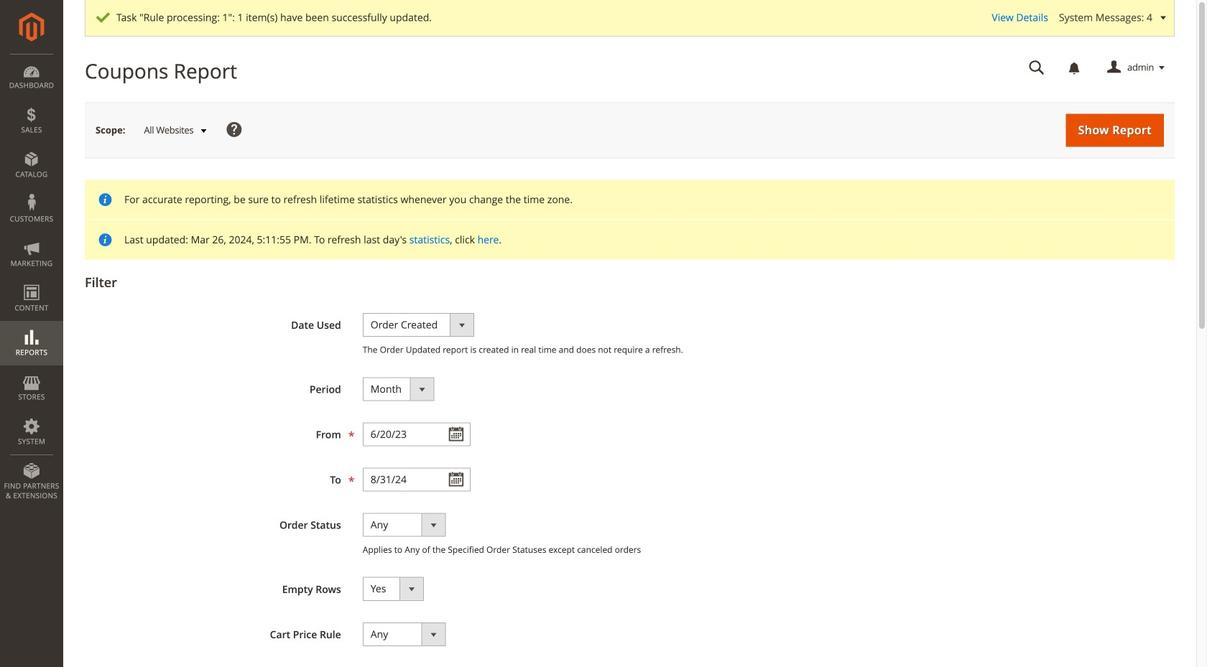 Task type: describe. For each thing, give the bounding box(es) containing it.
magento admin panel image
[[19, 12, 44, 42]]



Task type: locate. For each thing, give the bounding box(es) containing it.
None text field
[[1020, 55, 1055, 81], [363, 423, 471, 447], [363, 468, 471, 492], [1020, 55, 1055, 81], [363, 423, 471, 447], [363, 468, 471, 492]]

menu bar
[[0, 54, 63, 508]]



